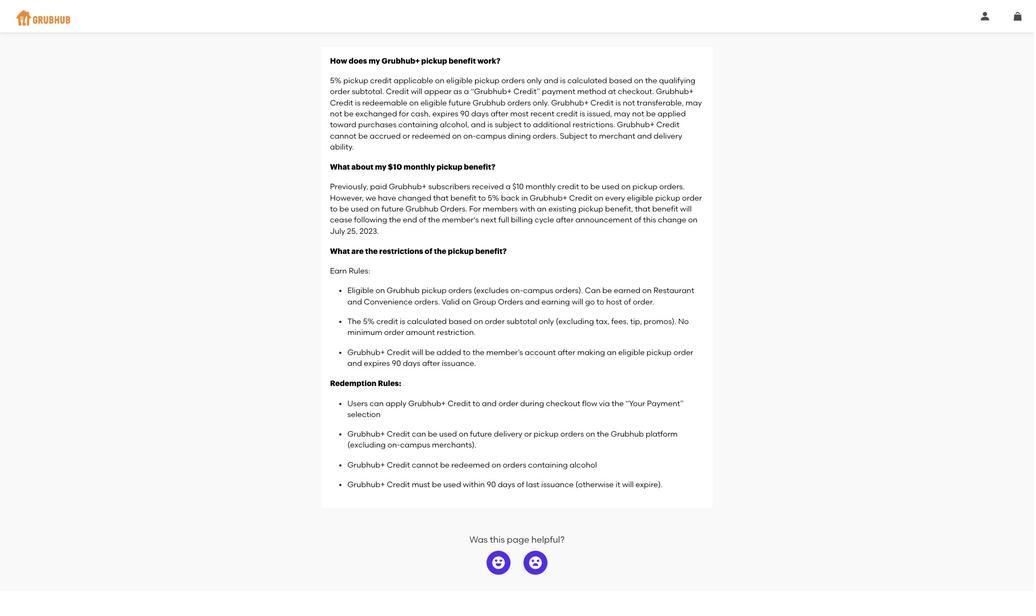 Task type: describe. For each thing, give the bounding box(es) containing it.
orders. inside 5% pickup credit applicable on eligible pickup orders only and is calculated based on the qualifying order subtotal. credit will appear as a "grubhub+ credit" payment method at checkout. grubhub+ credit is redeemable on eligible future grubhub orders only. grubhub+ credit is not transferable, may not be exchanged for cash, expires 90 days after most recent credit is issued, may not be applied toward purchases containing alcohol, and is subject to additional restrictions. grubhub+ credit cannot be accrued or redeemed on on-campus dining orders. subject to merchant and delivery ability.
[[533, 131, 558, 141]]

promos).
[[644, 317, 677, 326]]

used up following
[[351, 204, 369, 214]]

cannot inside 5% pickup credit applicable on eligible pickup orders only and is calculated based on the qualifying order subtotal. credit will appear as a "grubhub+ credit" payment method at checkout. grubhub+ credit is redeemable on eligible future grubhub orders only. grubhub+ credit is not transferable, may not be exchanged for cash, expires 90 days after most recent credit is issued, may not be applied toward purchases containing alcohol, and is subject to additional restrictions. grubhub+ credit cannot be accrued or redeemed on on-campus dining orders. subject to merchant and delivery ability.
[[330, 131, 357, 141]]

a inside 5% pickup credit applicable on eligible pickup orders only and is calculated based on the qualifying order subtotal. credit will appear as a "grubhub+ credit" payment method at checkout. grubhub+ credit is redeemable on eligible future grubhub orders only. grubhub+ credit is not transferable, may not be exchanged for cash, expires 90 days after most recent credit is issued, may not be applied toward purchases containing alcohol, and is subject to additional restrictions. grubhub+ credit cannot be accrued or redeemed on on-campus dining orders. subject to merchant and delivery ability.
[[464, 87, 469, 96]]

the inside grubhub+ credit will be added to the member's account after making an eligible pickup order and expires 90 days after issuance.
[[473, 348, 485, 357]]

pickup up "grubhub+
[[475, 76, 500, 85]]

full
[[499, 216, 509, 225]]

order inside 5% pickup credit applicable on eligible pickup orders only and is calculated based on the qualifying order subtotal. credit will appear as a "grubhub+ credit" payment method at checkout. grubhub+ credit is redeemable on eligible future grubhub orders only. grubhub+ credit is not transferable, may not be exchanged for cash, expires 90 days after most recent credit is issued, may not be applied toward purchases containing alcohol, and is subject to additional restrictions. grubhub+ credit cannot be accrued or redeemed on on-campus dining orders. subject to merchant and delivery ability.
[[330, 87, 350, 96]]

is up restrictions.
[[580, 109, 585, 119]]

july
[[330, 227, 345, 236]]

we
[[366, 193, 376, 203]]

grubhub+ inside users can apply grubhub+ credit to and order during checkout flow via the "your payment" selection
[[408, 399, 446, 408]]

on up "appear"
[[435, 76, 445, 85]]

5% inside the 5% credit is calculated based on order subtotal only (excluding tax, fees, tip, promos). no minimum order amount restriction.
[[363, 317, 375, 326]]

at
[[608, 87, 616, 96]]

grubhub logo image
[[16, 7, 71, 29]]

will right "it" on the bottom of the page
[[622, 480, 634, 490]]

order inside grubhub+ credit will be added to the member's account after making an eligible pickup order and expires 90 days after issuance.
[[674, 348, 694, 357]]

used left within
[[444, 480, 461, 490]]

however,
[[330, 193, 364, 203]]

to inside eligible on grubhub pickup orders (excludes on-campus orders). can be earned on restaurant and convenience orders. valid on group orders and earning will go to host of order.
[[597, 297, 605, 307]]

cash,
[[411, 109, 431, 119]]

host
[[606, 297, 622, 307]]

the right are
[[365, 247, 378, 255]]

after left 'making'
[[558, 348, 576, 357]]

paid
[[370, 182, 387, 192]]

and right 'merchant'
[[637, 131, 652, 141]]

cycle
[[535, 216, 554, 225]]

subject
[[495, 120, 522, 130]]

of right "announcement"
[[634, 216, 642, 225]]

campus inside eligible on grubhub pickup orders (excludes on-campus orders). can be earned on restaurant and convenience orders. valid on group orders and earning will go to host of order.
[[523, 286, 553, 296]]

of left last
[[517, 480, 525, 490]]

0 horizontal spatial that
[[433, 193, 449, 203]]

based inside the 5% credit is calculated based on order subtotal only (excluding tax, fees, tip, promos). no minimum order amount restriction.
[[449, 317, 472, 326]]

billing
[[511, 216, 533, 225]]

qualifying
[[659, 76, 696, 85]]

following
[[354, 216, 387, 225]]

on right valid
[[462, 297, 471, 307]]

eligible on grubhub pickup orders (excludes on-campus orders). can be earned on restaurant and convenience orders. valid on group orders and earning will go to host of order.
[[348, 286, 695, 307]]

can
[[585, 286, 601, 296]]

on down we at the left top
[[371, 204, 380, 214]]

be down merchants).
[[440, 461, 450, 470]]

of right restrictions
[[425, 247, 433, 255]]

on- inside grubhub+ credit can be used on future delivery or pickup orders on the grubhub platform (excluding on-campus merchants).
[[388, 441, 400, 450]]

be up toward
[[344, 109, 354, 119]]

orders up credit"
[[502, 76, 525, 85]]

pickup down the member's
[[448, 247, 474, 255]]

grubhub+ credit can be used on future delivery or pickup orders on the grubhub platform (excluding on-campus merchants).
[[348, 430, 678, 450]]

in
[[522, 193, 528, 203]]

only.
[[533, 98, 549, 107]]

and up payment
[[544, 76, 559, 85]]

for
[[399, 109, 409, 119]]

used inside grubhub+ credit can be used on future delivery or pickup orders on the grubhub platform (excluding on-campus merchants).
[[439, 430, 457, 439]]

to down restrictions.
[[590, 131, 597, 141]]

orders up grubhub+ credit must be used within 90 days of last issuance (otherwise it will expire).
[[503, 461, 526, 470]]

0 vertical spatial may
[[686, 98, 702, 107]]

be right must
[[432, 480, 442, 490]]

issued,
[[587, 109, 612, 119]]

are
[[352, 247, 364, 255]]

merchants).
[[432, 441, 477, 450]]

credit up additional
[[556, 109, 578, 119]]

work?
[[478, 57, 501, 65]]

pickup inside grubhub+ credit will be added to the member's account after making an eligible pickup order and expires 90 days after issuance.
[[647, 348, 672, 357]]

rules: for earn rules:
[[349, 267, 370, 276]]

received
[[472, 182, 504, 192]]

payment
[[542, 87, 576, 96]]

credit"
[[514, 87, 540, 96]]

on up merchants).
[[459, 430, 468, 439]]

on up convenience
[[376, 286, 385, 296]]

on up order.
[[643, 286, 652, 296]]

grubhub+ credit must be used within 90 days of last issuance (otherwise it will expire).
[[348, 480, 663, 490]]

transferable,
[[637, 98, 684, 107]]

dining
[[508, 131, 531, 141]]

exchanged
[[356, 109, 397, 119]]

apply
[[386, 399, 407, 408]]

on down alcohol,
[[452, 131, 462, 141]]

can inside grubhub+ credit can be used on future delivery or pickup orders on the grubhub platform (excluding on-campus merchants).
[[412, 430, 426, 439]]

rules: for redemption rules:
[[378, 380, 401, 387]]

via
[[599, 399, 610, 408]]

it
[[616, 480, 621, 490]]

on left every
[[594, 193, 604, 203]]

orders.
[[440, 204, 468, 214]]

to inside grubhub+ credit will be added to the member's account after making an eligible pickup order and expires 90 days after issuance.
[[463, 348, 471, 357]]

and inside grubhub+ credit will be added to the member's account after making an eligible pickup order and expires 90 days after issuance.
[[348, 359, 362, 368]]

be inside grubhub+ credit will be added to the member's account after making an eligible pickup order and expires 90 days after issuance.
[[425, 348, 435, 357]]

to up "announcement"
[[581, 182, 589, 192]]

5% pickup credit applicable on eligible pickup orders only and is calculated based on the qualifying order subtotal. credit will appear as a "grubhub+ credit" payment method at checkout. grubhub+ credit is redeemable on eligible future grubhub orders only. grubhub+ credit is not transferable, may not be exchanged for cash, expires 90 days after most recent credit is issued, may not be applied toward purchases containing alcohol, and is subject to additional restrictions. grubhub+ credit cannot be accrued or redeemed on on-campus dining orders. subject to merchant and delivery ability.
[[330, 76, 702, 152]]

pickup up "announcement"
[[578, 204, 604, 214]]

end
[[403, 216, 417, 225]]

pickup up subscribers
[[437, 163, 463, 171]]

1 horizontal spatial containing
[[528, 461, 568, 470]]

and right orders in the bottom of the page
[[525, 297, 540, 307]]

the inside grubhub+ credit can be used on future delivery or pickup orders on the grubhub platform (excluding on-campus merchants).
[[597, 430, 609, 439]]

an inside grubhub+ credit will be added to the member's account after making an eligible pickup order and expires 90 days after issuance.
[[607, 348, 617, 357]]

the down the member's
[[434, 247, 447, 255]]

what for what are the restrictions of the pickup benefit?
[[330, 247, 350, 255]]

tax,
[[596, 317, 610, 326]]

account
[[525, 348, 556, 357]]

on up checkout.
[[634, 76, 644, 85]]

issuance
[[541, 480, 574, 490]]

subject
[[560, 131, 588, 141]]

tip,
[[631, 317, 642, 326]]

(otherwise
[[576, 480, 614, 490]]

order left amount
[[384, 328, 404, 337]]

eligible inside grubhub+ credit will be added to the member's account after making an eligible pickup order and expires 90 days after issuance.
[[619, 348, 645, 357]]

the
[[348, 317, 361, 326]]

making
[[577, 348, 605, 357]]

days inside 5% pickup credit applicable on eligible pickup orders only and is calculated based on the qualifying order subtotal. credit will appear as a "grubhub+ credit" payment method at checkout. grubhub+ credit is redeemable on eligible future grubhub orders only. grubhub+ credit is not transferable, may not be exchanged for cash, expires 90 days after most recent credit is issued, may not be applied toward purchases containing alcohol, and is subject to additional restrictions. grubhub+ credit cannot be accrued or redeemed on on-campus dining orders. subject to merchant and delivery ability.
[[471, 109, 489, 119]]

orders up most
[[508, 98, 531, 107]]

as
[[454, 87, 462, 96]]

or inside grubhub+ credit can be used on future delivery or pickup orders on the grubhub platform (excluding on-campus merchants).
[[524, 430, 532, 439]]

order inside previously, paid grubhub+ subscribers received a $10 monthly credit to be used on pickup orders. however, we have changed that benefit to 5% back in grubhub+ credit on every eligible pickup order to be used on future grubhub orders. for members with an existing pickup benefit, that benefit will cease following the end of the member's next full billing cycle after announcement of this change on july 25, 2023.
[[682, 193, 702, 203]]

(excludes
[[474, 286, 509, 296]]

previously,
[[330, 182, 368, 192]]

alcohol,
[[440, 120, 469, 130]]

within
[[463, 480, 485, 490]]

what about my $10 monthly pickup benefit?
[[330, 163, 496, 171]]

checkout
[[546, 399, 581, 408]]

0 vertical spatial benefit?
[[464, 163, 496, 171]]

campus inside 5% pickup credit applicable on eligible pickup orders only and is calculated based on the qualifying order subtotal. credit will appear as a "grubhub+ credit" payment method at checkout. grubhub+ credit is redeemable on eligible future grubhub orders only. grubhub+ credit is not transferable, may not be exchanged for cash, expires 90 days after most recent credit is issued, may not be applied toward purchases containing alcohol, and is subject to additional restrictions. grubhub+ credit cannot be accrued or redeemed on on-campus dining orders. subject to merchant and delivery ability.
[[476, 131, 506, 141]]

member's
[[486, 348, 523, 357]]

accrued
[[370, 131, 401, 141]]

(excluding inside grubhub+ credit can be used on future delivery or pickup orders on the grubhub platform (excluding on-campus merchants).
[[348, 441, 386, 450]]

redeemed inside 5% pickup credit applicable on eligible pickup orders only and is calculated based on the qualifying order subtotal. credit will appear as a "grubhub+ credit" payment method at checkout. grubhub+ credit is redeemable on eligible future grubhub orders only. grubhub+ credit is not transferable, may not be exchanged for cash, expires 90 days after most recent credit is issued, may not be applied toward purchases containing alcohol, and is subject to additional restrictions. grubhub+ credit cannot be accrued or redeemed on on-campus dining orders. subject to merchant and delivery ability.
[[412, 131, 450, 141]]

used up every
[[602, 182, 620, 192]]

eligible
[[348, 286, 374, 296]]

eligible down "appear"
[[421, 98, 447, 107]]

pickup inside eligible on grubhub pickup orders (excludes on-campus orders). can be earned on restaurant and convenience orders. valid on group orders and earning will go to host of order.
[[422, 286, 447, 296]]

orders).
[[555, 286, 583, 296]]

every
[[606, 193, 625, 203]]

after inside 5% pickup credit applicable on eligible pickup orders only and is calculated based on the qualifying order subtotal. credit will appear as a "grubhub+ credit" payment method at checkout. grubhub+ credit is redeemable on eligible future grubhub orders only. grubhub+ credit is not transferable, may not be exchanged for cash, expires 90 days after most recent credit is issued, may not be applied toward purchases containing alcohol, and is subject to additional restrictions. grubhub+ credit cannot be accrued or redeemed on on-campus dining orders. subject to merchant and delivery ability.
[[491, 109, 509, 119]]

pickup up subtotal.
[[343, 76, 368, 85]]

and right alcohol,
[[471, 120, 486, 130]]

the right end at the left of the page
[[428, 216, 440, 225]]

helpful?
[[532, 535, 565, 545]]

0 horizontal spatial may
[[614, 109, 631, 119]]

alcohol
[[570, 461, 597, 470]]

days inside grubhub+ credit will be added to the member's account after making an eligible pickup order and expires 90 days after issuance.
[[403, 359, 421, 368]]

earning
[[542, 297, 570, 307]]

pickup up applicable
[[421, 57, 447, 65]]

grubhub+ inside grubhub+ credit can be used on future delivery or pickup orders on the grubhub platform (excluding on-campus merchants).
[[348, 430, 385, 439]]

90 inside 5% pickup credit applicable on eligible pickup orders only and is calculated based on the qualifying order subtotal. credit will appear as a "grubhub+ credit" payment method at checkout. grubhub+ credit is redeemable on eligible future grubhub orders only. grubhub+ credit is not transferable, may not be exchanged for cash, expires 90 days after most recent credit is issued, may not be applied toward purchases containing alcohol, and is subject to additional restrictions. grubhub+ credit cannot be accrued or redeemed on on-campus dining orders. subject to merchant and delivery ability.
[[460, 109, 470, 119]]

1 vertical spatial benefit?
[[475, 247, 507, 255]]

payment"
[[647, 399, 684, 408]]

delivery inside grubhub+ credit can be used on future delivery or pickup orders on the grubhub platform (excluding on-campus merchants).
[[494, 430, 523, 439]]

on up every
[[622, 182, 631, 192]]

to down received
[[478, 193, 486, 203]]

1 vertical spatial this
[[490, 535, 505, 545]]

1 vertical spatial cannot
[[412, 461, 438, 470]]

to up the cease
[[330, 204, 338, 214]]

my for $10
[[375, 163, 387, 171]]

0 vertical spatial monthly
[[404, 163, 435, 171]]

credit up subtotal.
[[370, 76, 392, 85]]

recent
[[531, 109, 555, 119]]

how
[[330, 57, 347, 65]]

appear
[[424, 87, 452, 96]]

the inside users can apply grubhub+ credit to and order during checkout flow via the "your payment" selection
[[612, 399, 624, 408]]

credit inside previously, paid grubhub+ subscribers received a $10 monthly credit to be used on pickup orders. however, we have changed that benefit to 5% back in grubhub+ credit on every eligible pickup order to be used on future grubhub orders. for members with an existing pickup benefit, that benefit will cease following the end of the member's next full billing cycle after announcement of this change on july 25, 2023.
[[558, 182, 579, 192]]

$10 inside previously, paid grubhub+ subscribers received a $10 monthly credit to be used on pickup orders. however, we have changed that benefit to 5% back in grubhub+ credit on every eligible pickup order to be used on future grubhub orders. for members with an existing pickup benefit, that benefit will cease following the end of the member's next full billing cycle after announcement of this change on july 25, 2023.
[[513, 182, 524, 192]]

is up payment
[[560, 76, 566, 85]]



Task type: locate. For each thing, give the bounding box(es) containing it.
to inside users can apply grubhub+ credit to and order during checkout flow via the "your payment" selection
[[473, 399, 480, 408]]

campus left merchants).
[[400, 441, 430, 450]]

rules: up eligible
[[349, 267, 370, 276]]

1 what from the top
[[330, 163, 350, 171]]

0 horizontal spatial monthly
[[404, 163, 435, 171]]

0 vertical spatial only
[[527, 76, 542, 85]]

my right about at the left top of page
[[375, 163, 387, 171]]

1 horizontal spatial delivery
[[654, 131, 682, 141]]

previously, paid grubhub+ subscribers received a $10 monthly credit to be used on pickup orders. however, we have changed that benefit to 5% back in grubhub+ credit on every eligible pickup order to be used on future grubhub orders. for members with an existing pickup benefit, that benefit will cease following the end of the member's next full billing cycle after announcement of this change on july 25, 2023.
[[330, 182, 702, 236]]

is left subject
[[488, 120, 493, 130]]

0 horizontal spatial this
[[490, 535, 505, 545]]

to up issuance.
[[463, 348, 471, 357]]

expires inside 5% pickup credit applicable on eligible pickup orders only and is calculated based on the qualifying order subtotal. credit will appear as a "grubhub+ credit" payment method at checkout. grubhub+ credit is redeemable on eligible future grubhub orders only. grubhub+ credit is not transferable, may not be exchanged for cash, expires 90 days after most recent credit is issued, may not be applied toward purchases containing alcohol, and is subject to additional restrictions. grubhub+ credit cannot be accrued or redeemed on on-campus dining orders. subject to merchant and delivery ability.
[[432, 109, 459, 119]]

0 vertical spatial redeemed
[[412, 131, 450, 141]]

0 horizontal spatial orders.
[[415, 297, 440, 307]]

0 vertical spatial 5%
[[330, 76, 342, 85]]

credit up existing
[[558, 182, 579, 192]]

only inside the 5% credit is calculated based on order subtotal only (excluding tax, fees, tip, promos). no minimum order amount restriction.
[[539, 317, 554, 326]]

0 horizontal spatial containing
[[398, 120, 438, 130]]

calculated
[[568, 76, 607, 85], [407, 317, 447, 326]]

selection
[[348, 410, 381, 419]]

0 vertical spatial my
[[369, 57, 380, 65]]

5% down how
[[330, 76, 342, 85]]

orders.
[[533, 131, 558, 141], [660, 182, 685, 192], [415, 297, 440, 307]]

the right via
[[612, 399, 624, 408]]

for
[[469, 204, 481, 214]]

on- inside eligible on grubhub pickup orders (excludes on-campus orders). can be earned on restaurant and convenience orders. valid on group orders and earning will go to host of order.
[[511, 286, 523, 296]]

be left added
[[425, 348, 435, 357]]

1 vertical spatial my
[[375, 163, 387, 171]]

calculated up amount
[[407, 317, 447, 326]]

0 horizontal spatial can
[[370, 399, 384, 408]]

may right issued,
[[614, 109, 631, 119]]

future down the as
[[449, 98, 471, 107]]

grubhub inside previously, paid grubhub+ subscribers received a $10 monthly credit to be used on pickup orders. however, we have changed that benefit to 5% back in grubhub+ credit on every eligible pickup order to be used on future grubhub orders. for members with an existing pickup benefit, that benefit will cease following the end of the member's next full billing cycle after announcement of this change on july 25, 2023.
[[406, 204, 439, 214]]

users
[[348, 399, 368, 408]]

calculated up method
[[568, 76, 607, 85]]

0 vertical spatial campus
[[476, 131, 506, 141]]

1 vertical spatial (excluding
[[348, 441, 386, 450]]

after down added
[[422, 359, 440, 368]]

0 vertical spatial (excluding
[[556, 317, 594, 326]]

0 vertical spatial rules:
[[349, 267, 370, 276]]

0 horizontal spatial 90
[[392, 359, 401, 368]]

1 vertical spatial benefit
[[451, 193, 477, 203]]

$10 up in at right
[[513, 182, 524, 192]]

must
[[412, 480, 430, 490]]

can up selection
[[370, 399, 384, 408]]

0 horizontal spatial a
[[464, 87, 469, 96]]

issuance.
[[442, 359, 476, 368]]

was
[[470, 535, 488, 545]]

an up cycle
[[537, 204, 547, 214]]

1 vertical spatial based
[[449, 317, 472, 326]]

25,
[[347, 227, 358, 236]]

applicable
[[394, 76, 433, 85]]

1 horizontal spatial this
[[643, 216, 656, 225]]

restaurant
[[654, 286, 695, 296]]

pickup up benefit,
[[633, 182, 658, 192]]

1 vertical spatial 5%
[[488, 193, 499, 203]]

on right change
[[688, 216, 698, 225]]

5% up minimum
[[363, 317, 375, 326]]

what left are
[[330, 247, 350, 255]]

on- down alcohol,
[[464, 131, 476, 141]]

delivery down 'applied'
[[654, 131, 682, 141]]

be inside grubhub+ credit can be used on future delivery or pickup orders on the grubhub platform (excluding on-campus merchants).
[[428, 430, 438, 439]]

my
[[369, 57, 380, 65], [375, 163, 387, 171]]

0 vertical spatial based
[[609, 76, 632, 85]]

can
[[370, 399, 384, 408], [412, 430, 426, 439]]

1 horizontal spatial $10
[[513, 182, 524, 192]]

0 vertical spatial what
[[330, 163, 350, 171]]

90 up alcohol,
[[460, 109, 470, 119]]

credit inside grubhub+ credit can be used on future delivery or pickup orders on the grubhub platform (excluding on-campus merchants).
[[387, 430, 410, 439]]

2 horizontal spatial orders.
[[660, 182, 685, 192]]

1 horizontal spatial may
[[686, 98, 702, 107]]

ability.
[[330, 142, 354, 152]]

1 vertical spatial orders.
[[660, 182, 685, 192]]

1 vertical spatial that
[[635, 204, 651, 214]]

0 vertical spatial expires
[[432, 109, 459, 119]]

a inside previously, paid grubhub+ subscribers received a $10 monthly credit to be used on pickup orders. however, we have changed that benefit to 5% back in grubhub+ credit on every eligible pickup order to be used on future grubhub orders. for members with an existing pickup benefit, that benefit will cease following the end of the member's next full billing cycle after announcement of this change on july 25, 2023.
[[506, 182, 511, 192]]

2 horizontal spatial 90
[[487, 480, 496, 490]]

and up redemption
[[348, 359, 362, 368]]

be up "announcement"
[[591, 182, 600, 192]]

order.
[[633, 297, 654, 307]]

what are the restrictions of the pickup benefit?
[[330, 247, 507, 255]]

orders. inside previously, paid grubhub+ subscribers received a $10 monthly credit to be used on pickup orders. however, we have changed that benefit to 5% back in grubhub+ credit on every eligible pickup order to be used on future grubhub orders. for members with an existing pickup benefit, that benefit will cease following the end of the member's next full billing cycle after announcement of this change on july 25, 2023.
[[660, 182, 685, 192]]

redeemed up within
[[452, 461, 490, 470]]

benefit up orders.
[[451, 193, 477, 203]]

(excluding down go
[[556, 317, 594, 326]]

and inside users can apply grubhub+ credit to and order during checkout flow via the "your payment" selection
[[482, 399, 497, 408]]

grubhub inside grubhub+ credit can be used on future delivery or pickup orders on the grubhub platform (excluding on-campus merchants).
[[611, 430, 644, 439]]

0 horizontal spatial expires
[[364, 359, 390, 368]]

eligible inside previously, paid grubhub+ subscribers received a $10 monthly credit to be used on pickup orders. however, we have changed that benefit to 5% back in grubhub+ credit on every eligible pickup order to be used on future grubhub orders. for members with an existing pickup benefit, that benefit will cease following the end of the member's next full billing cycle after announcement of this change on july 25, 2023.
[[627, 193, 654, 203]]

member's
[[442, 216, 479, 225]]

grubhub inside 5% pickup credit applicable on eligible pickup orders only and is calculated based on the qualifying order subtotal. credit will appear as a "grubhub+ credit" payment method at checkout. grubhub+ credit is redeemable on eligible future grubhub orders only. grubhub+ credit is not transferable, may not be exchanged for cash, expires 90 days after most recent credit is issued, may not be applied toward purchases containing alcohol, and is subject to additional restrictions. grubhub+ credit cannot be accrued or redeemed on on-campus dining orders. subject to merchant and delivery ability.
[[473, 98, 506, 107]]

monthly
[[404, 163, 435, 171], [526, 182, 556, 192]]

only inside 5% pickup credit applicable on eligible pickup orders only and is calculated based on the qualifying order subtotal. credit will appear as a "grubhub+ credit" payment method at checkout. grubhub+ credit is redeemable on eligible future grubhub orders only. grubhub+ credit is not transferable, may not be exchanged for cash, expires 90 days after most recent credit is issued, may not be applied toward purchases containing alcohol, and is subject to additional restrictions. grubhub+ credit cannot be accrued or redeemed on on-campus dining orders. subject to merchant and delivery ability.
[[527, 76, 542, 85]]

valid
[[442, 297, 460, 307]]

orders inside eligible on grubhub pickup orders (excludes on-campus orders). can be earned on restaurant and convenience orders. valid on group orders and earning will go to host of order.
[[449, 286, 472, 296]]

grubhub inside eligible on grubhub pickup orders (excludes on-campus orders). can be earned on restaurant and convenience orders. valid on group orders and earning will go to host of order.
[[387, 286, 420, 296]]

this inside previously, paid grubhub+ subscribers received a $10 monthly credit to be used on pickup orders. however, we have changed that benefit to 5% back in grubhub+ credit on every eligible pickup order to be used on future grubhub orders. for members with an existing pickup benefit, that benefit will cease following the end of the member's next full billing cycle after announcement of this change on july 25, 2023.
[[643, 216, 656, 225]]

to right go
[[597, 297, 605, 307]]

toward
[[330, 120, 357, 130]]

0 horizontal spatial $10
[[388, 163, 402, 171]]

2 horizontal spatial days
[[498, 480, 515, 490]]

grubhub+ credit cannot be redeemed on orders containing alcohol
[[348, 461, 597, 470]]

1 vertical spatial $10
[[513, 182, 524, 192]]

orders inside grubhub+ credit can be used on future delivery or pickup orders on the grubhub platform (excluding on-campus merchants).
[[561, 430, 584, 439]]

and down eligible
[[348, 297, 362, 307]]

campus down subject
[[476, 131, 506, 141]]

credit inside the 5% credit is calculated based on order subtotal only (excluding tax, fees, tip, promos). no minimum order amount restriction.
[[376, 317, 398, 326]]

orders. inside eligible on grubhub pickup orders (excludes on-campus orders). can be earned on restaurant and convenience orders. valid on group orders and earning will go to host of order.
[[415, 297, 440, 307]]

1 vertical spatial can
[[412, 430, 426, 439]]

on
[[435, 76, 445, 85], [634, 76, 644, 85], [409, 98, 419, 107], [452, 131, 462, 141], [622, 182, 631, 192], [594, 193, 604, 203], [371, 204, 380, 214], [688, 216, 698, 225], [376, 286, 385, 296], [643, 286, 652, 296], [462, 297, 471, 307], [474, 317, 483, 326], [459, 430, 468, 439], [586, 430, 595, 439], [492, 461, 501, 470]]

the left end at the left of the page
[[389, 216, 401, 225]]

1 horizontal spatial or
[[524, 430, 532, 439]]

credit inside grubhub+ credit will be added to the member's account after making an eligible pickup order and expires 90 days after issuance.
[[387, 348, 410, 357]]

a right the as
[[464, 87, 469, 96]]

delivery down users can apply grubhub+ credit to and order during checkout flow via the "your payment" selection
[[494, 430, 523, 439]]

the up issuance.
[[473, 348, 485, 357]]

on- inside 5% pickup credit applicable on eligible pickup orders only and is calculated based on the qualifying order subtotal. credit will appear as a "grubhub+ credit" payment method at checkout. grubhub+ credit is redeemable on eligible future grubhub orders only. grubhub+ credit is not transferable, may not be exchanged for cash, expires 90 days after most recent credit is issued, may not be applied toward purchases containing alcohol, and is subject to additional restrictions. grubhub+ credit cannot be accrued or redeemed on on-campus dining orders. subject to merchant and delivery ability.
[[464, 131, 476, 141]]

redemption
[[330, 380, 377, 387]]

future inside previously, paid grubhub+ subscribers received a $10 monthly credit to be used on pickup orders. however, we have changed that benefit to 5% back in grubhub+ credit on every eligible pickup order to be used on future grubhub orders. for members with an existing pickup benefit, that benefit will cease following the end of the member's next full billing cycle after announcement of this change on july 25, 2023.
[[382, 204, 404, 214]]

an
[[537, 204, 547, 214], [607, 348, 617, 357]]

1 horizontal spatial cannot
[[412, 461, 438, 470]]

my right does
[[369, 57, 380, 65]]

is down subtotal.
[[355, 98, 361, 107]]

what for what about my $10 monthly pickup benefit?
[[330, 163, 350, 171]]

$10 up have
[[388, 163, 402, 171]]

or
[[403, 131, 410, 141], [524, 430, 532, 439]]

this page was helpful image
[[492, 556, 505, 569]]

order up change
[[682, 193, 702, 203]]

applied
[[658, 109, 686, 119]]

1 vertical spatial redeemed
[[452, 461, 490, 470]]

a up back
[[506, 182, 511, 192]]

1 horizontal spatial days
[[471, 109, 489, 119]]

not
[[623, 98, 635, 107], [330, 109, 342, 119], [632, 109, 645, 119]]

purchases
[[358, 120, 397, 130]]

this page was not helpful image
[[529, 556, 542, 569]]

eligible up the as
[[446, 76, 473, 85]]

on inside the 5% credit is calculated based on order subtotal only (excluding tax, fees, tip, promos). no minimum order amount restriction.
[[474, 317, 483, 326]]

eligible down tip,
[[619, 348, 645, 357]]

order left the during
[[499, 399, 519, 408]]

containing inside 5% pickup credit applicable on eligible pickup orders only and is calculated based on the qualifying order subtotal. credit will appear as a "grubhub+ credit" payment method at checkout. grubhub+ credit is redeemable on eligible future grubhub orders only. grubhub+ credit is not transferable, may not be exchanged for cash, expires 90 days after most recent credit is issued, may not be applied toward purchases containing alcohol, and is subject to additional restrictions. grubhub+ credit cannot be accrued or redeemed on on-campus dining orders. subject to merchant and delivery ability.
[[398, 120, 438, 130]]

1 vertical spatial a
[[506, 182, 511, 192]]

0 horizontal spatial 5%
[[330, 76, 342, 85]]

grubhub+ credit will be added to the member's account after making an eligible pickup order and expires 90 days after issuance.
[[348, 348, 694, 368]]

0 vertical spatial benefit
[[449, 57, 476, 65]]

2 vertical spatial days
[[498, 480, 515, 490]]

90 inside grubhub+ credit will be added to the member's account after making an eligible pickup order and expires 90 days after issuance.
[[392, 359, 401, 368]]

to down issuance.
[[473, 399, 480, 408]]

the 5% credit is calculated based on order subtotal only (excluding tax, fees, tip, promos). no minimum order amount restriction.
[[348, 317, 689, 337]]

1 vertical spatial 90
[[392, 359, 401, 368]]

an right 'making'
[[607, 348, 617, 357]]

1 horizontal spatial a
[[506, 182, 511, 192]]

go
[[585, 297, 595, 307]]

of inside eligible on grubhub pickup orders (excludes on-campus orders). can be earned on restaurant and convenience orders. valid on group orders and earning will go to host of order.
[[624, 297, 631, 307]]

pickup inside grubhub+ credit can be used on future delivery or pickup orders on the grubhub platform (excluding on-campus merchants).
[[534, 430, 559, 439]]

rules:
[[349, 267, 370, 276], [378, 380, 401, 387]]

order down no
[[674, 348, 694, 357]]

1 vertical spatial campus
[[523, 286, 553, 296]]

redemption rules:
[[330, 380, 401, 387]]

0 vertical spatial future
[[449, 98, 471, 107]]

of right end at the left of the page
[[419, 216, 426, 225]]

0 vertical spatial an
[[537, 204, 547, 214]]

will inside grubhub+ credit will be added to the member's account after making an eligible pickup order and expires 90 days after issuance.
[[412, 348, 424, 357]]

orders down checkout
[[561, 430, 584, 439]]

the
[[645, 76, 658, 85], [389, 216, 401, 225], [428, 216, 440, 225], [365, 247, 378, 255], [434, 247, 447, 255], [473, 348, 485, 357], [612, 399, 624, 408], [597, 430, 609, 439]]

0 horizontal spatial based
[[449, 317, 472, 326]]

days left last
[[498, 480, 515, 490]]

eligible up benefit,
[[627, 193, 654, 203]]

1 vertical spatial an
[[607, 348, 617, 357]]

1 vertical spatial days
[[403, 359, 421, 368]]

grubhub down "grubhub+
[[473, 98, 506, 107]]

2 horizontal spatial on-
[[511, 286, 523, 296]]

1 vertical spatial on-
[[511, 286, 523, 296]]

1 horizontal spatial that
[[635, 204, 651, 214]]

will inside eligible on grubhub pickup orders (excludes on-campus orders). can be earned on restaurant and convenience orders. valid on group orders and earning will go to host of order.
[[572, 297, 584, 307]]

the up checkout.
[[645, 76, 658, 85]]

1 vertical spatial monthly
[[526, 182, 556, 192]]

2 vertical spatial 90
[[487, 480, 496, 490]]

order down group
[[485, 317, 505, 326]]

1 horizontal spatial expires
[[432, 109, 459, 119]]

restriction.
[[437, 328, 476, 337]]

on- down apply at the bottom left of page
[[388, 441, 400, 450]]

0 horizontal spatial redeemed
[[412, 131, 450, 141]]

future
[[449, 98, 471, 107], [382, 204, 404, 214], [470, 430, 492, 439]]

0 vertical spatial 90
[[460, 109, 470, 119]]

users can apply grubhub+ credit to and order during checkout flow via the "your payment" selection
[[348, 399, 684, 419]]

(excluding inside the 5% credit is calculated based on order subtotal only (excluding tax, fees, tip, promos). no minimum order amount restriction.
[[556, 317, 594, 326]]

a
[[464, 87, 469, 96], [506, 182, 511, 192]]

what down the ability.
[[330, 163, 350, 171]]

1 horizontal spatial on-
[[464, 131, 476, 141]]

the inside 5% pickup credit applicable on eligible pickup orders only and is calculated based on the qualifying order subtotal. credit will appear as a "grubhub+ credit" payment method at checkout. grubhub+ credit is redeemable on eligible future grubhub orders only. grubhub+ credit is not transferable, may not be exchanged for cash, expires 90 days after most recent credit is issued, may not be applied toward purchases containing alcohol, and is subject to additional restrictions. grubhub+ credit cannot be accrued or redeemed on on-campus dining orders. subject to merchant and delivery ability.
[[645, 76, 658, 85]]

calculated inside 5% pickup credit applicable on eligible pickup orders only and is calculated based on the qualifying order subtotal. credit will appear as a "grubhub+ credit" payment method at checkout. grubhub+ credit is redeemable on eligible future grubhub orders only. grubhub+ credit is not transferable, may not be exchanged for cash, expires 90 days after most recent credit is issued, may not be applied toward purchases containing alcohol, and is subject to additional restrictions. grubhub+ credit cannot be accrued or redeemed on on-campus dining orders. subject to merchant and delivery ability.
[[568, 76, 607, 85]]

1 vertical spatial containing
[[528, 461, 568, 470]]

group
[[473, 297, 496, 307]]

1 horizontal spatial 5%
[[363, 317, 375, 326]]

benefit left work?
[[449, 57, 476, 65]]

page
[[507, 535, 530, 545]]

to down most
[[524, 120, 531, 130]]

credit inside users can apply grubhub+ credit to and order during checkout flow via the "your payment" selection
[[448, 399, 471, 408]]

based
[[609, 76, 632, 85], [449, 317, 472, 326]]

0 horizontal spatial (excluding
[[348, 441, 386, 450]]

based up restriction.
[[449, 317, 472, 326]]

orders. up change
[[660, 182, 685, 192]]

0 vertical spatial $10
[[388, 163, 402, 171]]

to
[[524, 120, 531, 130], [590, 131, 597, 141], [581, 182, 589, 192], [478, 193, 486, 203], [330, 204, 338, 214], [597, 297, 605, 307], [463, 348, 471, 357], [473, 399, 480, 408]]

be down however,
[[340, 204, 349, 214]]

1 vertical spatial rules:
[[378, 380, 401, 387]]

1 horizontal spatial based
[[609, 76, 632, 85]]

pickup
[[421, 57, 447, 65], [343, 76, 368, 85], [475, 76, 500, 85], [437, 163, 463, 171], [633, 182, 658, 192], [655, 193, 681, 203], [578, 204, 604, 214], [448, 247, 474, 255], [422, 286, 447, 296], [647, 348, 672, 357], [534, 430, 559, 439]]

0 vertical spatial can
[[370, 399, 384, 408]]

0 vertical spatial delivery
[[654, 131, 682, 141]]

2 vertical spatial campus
[[400, 441, 430, 450]]

pickup up change
[[655, 193, 681, 203]]

earn
[[330, 267, 347, 276]]

containing down cash,
[[398, 120, 438, 130]]

2 vertical spatial benefit
[[652, 204, 679, 214]]

how does my grubhub+ pickup benefit work?
[[330, 57, 501, 65]]

on up cash,
[[409, 98, 419, 107]]

pickup up valid
[[422, 286, 447, 296]]

on-
[[464, 131, 476, 141], [511, 286, 523, 296], [388, 441, 400, 450]]

will inside previously, paid grubhub+ subscribers received a $10 monthly credit to be used on pickup orders. however, we have changed that benefit to 5% back in grubhub+ credit on every eligible pickup order to be used on future grubhub orders. for members with an existing pickup benefit, that benefit will cease following the end of the member's next full billing cycle after announcement of this change on july 25, 2023.
[[680, 204, 692, 214]]

0 horizontal spatial rules:
[[349, 267, 370, 276]]

cease
[[330, 216, 352, 225]]

convenience
[[364, 297, 413, 307]]

that
[[433, 193, 449, 203], [635, 204, 651, 214]]

monthly inside previously, paid grubhub+ subscribers received a $10 monthly credit to be used on pickup orders. however, we have changed that benefit to 5% back in grubhub+ credit on every eligible pickup order to be used on future grubhub orders. for members with an existing pickup benefit, that benefit will cease following the end of the member's next full billing cycle after announcement of this change on july 25, 2023.
[[526, 182, 556, 192]]

be up merchants).
[[428, 430, 438, 439]]

redeemed
[[412, 131, 450, 141], [452, 461, 490, 470]]

does
[[349, 57, 367, 65]]

0 horizontal spatial delivery
[[494, 430, 523, 439]]

earned
[[614, 286, 641, 296]]

during
[[520, 399, 544, 408]]

delivery inside 5% pickup credit applicable on eligible pickup orders only and is calculated based on the qualifying order subtotal. credit will appear as a "grubhub+ credit" payment method at checkout. grubhub+ credit is redeemable on eligible future grubhub orders only. grubhub+ credit is not transferable, may not be exchanged for cash, expires 90 days after most recent credit is issued, may not be applied toward purchases containing alcohol, and is subject to additional restrictions. grubhub+ credit cannot be accrued or redeemed on on-campus dining orders. subject to merchant and delivery ability.
[[654, 131, 682, 141]]

orders. down additional
[[533, 131, 558, 141]]

be up host
[[603, 286, 612, 296]]

0 vertical spatial days
[[471, 109, 489, 119]]

0 horizontal spatial on-
[[388, 441, 400, 450]]

days down amount
[[403, 359, 421, 368]]

be down transferable,
[[646, 109, 656, 119]]

benefit? up received
[[464, 163, 496, 171]]

2 horizontal spatial 5%
[[488, 193, 499, 203]]

0 vertical spatial on-
[[464, 131, 476, 141]]

1 vertical spatial what
[[330, 247, 350, 255]]

2 vertical spatial orders.
[[415, 297, 440, 307]]

0 horizontal spatial cannot
[[330, 131, 357, 141]]

orders. left valid
[[415, 297, 440, 307]]

with
[[520, 204, 535, 214]]

flow
[[582, 399, 597, 408]]

1 horizontal spatial (excluding
[[556, 317, 594, 326]]

0 horizontal spatial campus
[[400, 441, 430, 450]]

5% inside 5% pickup credit applicable on eligible pickup orders only and is calculated based on the qualifying order subtotal. credit will appear as a "grubhub+ credit" payment method at checkout. grubhub+ credit is redeemable on eligible future grubhub orders only. grubhub+ credit is not transferable, may not be exchanged for cash, expires 90 days after most recent credit is issued, may not be applied toward purchases containing alcohol, and is subject to additional restrictions. grubhub+ credit cannot be accrued or redeemed on on-campus dining orders. subject to merchant and delivery ability.
[[330, 76, 342, 85]]

future inside 5% pickup credit applicable on eligible pickup orders only and is calculated based on the qualifying order subtotal. credit will appear as a "grubhub+ credit" payment method at checkout. grubhub+ credit is redeemable on eligible future grubhub orders only. grubhub+ credit is not transferable, may not be exchanged for cash, expires 90 days after most recent credit is issued, may not be applied toward purchases containing alcohol, and is subject to additional restrictions. grubhub+ credit cannot be accrued or redeemed on on-campus dining orders. subject to merchant and delivery ability.
[[449, 98, 471, 107]]

back
[[501, 193, 520, 203]]

grubhub down changed at the left top of the page
[[406, 204, 439, 214]]

will down applicable
[[411, 87, 423, 96]]

after inside previously, paid grubhub+ subscribers received a $10 monthly credit to be used on pickup orders. however, we have changed that benefit to 5% back in grubhub+ credit on every eligible pickup order to be used on future grubhub orders. for members with an existing pickup benefit, that benefit will cease following the end of the member's next full billing cycle after announcement of this change on july 25, 2023.
[[556, 216, 574, 225]]

5% inside previously, paid grubhub+ subscribers received a $10 monthly credit to be used on pickup orders. however, we have changed that benefit to 5% back in grubhub+ credit on every eligible pickup order to be used on future grubhub orders. for members with an existing pickup benefit, that benefit will cease following the end of the member's next full billing cycle after announcement of this change on july 25, 2023.
[[488, 193, 499, 203]]

rules: up apply at the bottom left of page
[[378, 380, 401, 387]]

days
[[471, 109, 489, 119], [403, 359, 421, 368], [498, 480, 515, 490]]

most
[[510, 109, 529, 119]]

method
[[577, 87, 607, 96]]

2 vertical spatial future
[[470, 430, 492, 439]]

was this page helpful?
[[470, 535, 565, 545]]

small image
[[981, 12, 990, 21]]

earn rules:
[[330, 267, 370, 276]]

this
[[643, 216, 656, 225], [490, 535, 505, 545]]

1 vertical spatial or
[[524, 430, 532, 439]]

0 vertical spatial orders.
[[533, 131, 558, 141]]

0 horizontal spatial an
[[537, 204, 547, 214]]

1 vertical spatial may
[[614, 109, 631, 119]]

will inside 5% pickup credit applicable on eligible pickup orders only and is calculated based on the qualifying order subtotal. credit will appear as a "grubhub+ credit" payment method at checkout. grubhub+ credit is redeemable on eligible future grubhub orders only. grubhub+ credit is not transferable, may not be exchanged for cash, expires 90 days after most recent credit is issued, may not be applied toward purchases containing alcohol, and is subject to additional restrictions. grubhub+ credit cannot be accrued or redeemed on on-campus dining orders. subject to merchant and delivery ability.
[[411, 87, 423, 96]]

an inside previously, paid grubhub+ subscribers received a $10 monthly credit to be used on pickup orders. however, we have changed that benefit to 5% back in grubhub+ credit on every eligible pickup order to be used on future grubhub orders. for members with an existing pickup benefit, that benefit will cease following the end of the member's next full billing cycle after announcement of this change on july 25, 2023.
[[537, 204, 547, 214]]

about
[[352, 163, 374, 171]]

small image
[[1014, 12, 1023, 21]]

be down purchases
[[358, 131, 368, 141]]

is inside the 5% credit is calculated based on order subtotal only (excluding tax, fees, tip, promos). no minimum order amount restriction.
[[400, 317, 405, 326]]

can inside users can apply grubhub+ credit to and order during checkout flow via the "your payment" selection
[[370, 399, 384, 408]]

checkout.
[[618, 87, 654, 96]]

campus up earning
[[523, 286, 553, 296]]

future inside grubhub+ credit can be used on future delivery or pickup orders on the grubhub platform (excluding on-campus merchants).
[[470, 430, 492, 439]]

credit inside previously, paid grubhub+ subscribers received a $10 monthly credit to be used on pickup orders. however, we have changed that benefit to 5% back in grubhub+ credit on every eligible pickup order to be used on future grubhub orders. for members with an existing pickup benefit, that benefit will cease following the end of the member's next full billing cycle after announcement of this change on july 25, 2023.
[[569, 193, 592, 203]]

or right 'accrued'
[[403, 131, 410, 141]]

will down amount
[[412, 348, 424, 357]]

calculated inside the 5% credit is calculated based on order subtotal only (excluding tax, fees, tip, promos). no minimum order amount restriction.
[[407, 317, 447, 326]]

after up subject
[[491, 109, 509, 119]]

change
[[658, 216, 687, 225]]

grubhub+ inside grubhub+ credit will be added to the member's account after making an eligible pickup order and expires 90 days after issuance.
[[348, 348, 385, 357]]

redeemable
[[362, 98, 408, 107]]

be inside eligible on grubhub pickup orders (excludes on-campus orders). can be earned on restaurant and convenience orders. valid on group orders and earning will go to host of order.
[[603, 286, 612, 296]]

0 vertical spatial calculated
[[568, 76, 607, 85]]

2 vertical spatial on-
[[388, 441, 400, 450]]

added
[[437, 348, 461, 357]]

1 horizontal spatial can
[[412, 430, 426, 439]]

based inside 5% pickup credit applicable on eligible pickup orders only and is calculated based on the qualifying order subtotal. credit will appear as a "grubhub+ credit" payment method at checkout. grubhub+ credit is redeemable on eligible future grubhub orders only. grubhub+ credit is not transferable, may not be exchanged for cash, expires 90 days after most recent credit is issued, may not be applied toward purchases containing alcohol, and is subject to additional restrictions. grubhub+ credit cannot be accrued or redeemed on on-campus dining orders. subject to merchant and delivery ability.
[[609, 76, 632, 85]]

1 vertical spatial expires
[[364, 359, 390, 368]]

is down at
[[616, 98, 621, 107]]

0 vertical spatial a
[[464, 87, 469, 96]]

on up grubhub+ credit must be used within 90 days of last issuance (otherwise it will expire).
[[492, 461, 501, 470]]

1 horizontal spatial monthly
[[526, 182, 556, 192]]

next
[[481, 216, 497, 225]]

merchant
[[599, 131, 636, 141]]

expires inside grubhub+ credit will be added to the member's account after making an eligible pickup order and expires 90 days after issuance.
[[364, 359, 390, 368]]

or inside 5% pickup credit applicable on eligible pickup orders only and is calculated based on the qualifying order subtotal. credit will appear as a "grubhub+ credit" payment method at checkout. grubhub+ credit is redeemable on eligible future grubhub orders only. grubhub+ credit is not transferable, may not be exchanged for cash, expires 90 days after most recent credit is issued, may not be applied toward purchases containing alcohol, and is subject to additional restrictions. grubhub+ credit cannot be accrued or redeemed on on-campus dining orders. subject to merchant and delivery ability.
[[403, 131, 410, 141]]

on down "flow"
[[586, 430, 595, 439]]

last
[[526, 480, 540, 490]]

eligible
[[446, 76, 473, 85], [421, 98, 447, 107], [627, 193, 654, 203], [619, 348, 645, 357]]

expire).
[[636, 480, 663, 490]]

2 vertical spatial 5%
[[363, 317, 375, 326]]

order inside users can apply grubhub+ credit to and order during checkout flow via the "your payment" selection
[[499, 399, 519, 408]]

0 horizontal spatial days
[[403, 359, 421, 368]]

$10
[[388, 163, 402, 171], [513, 182, 524, 192]]

is
[[560, 76, 566, 85], [355, 98, 361, 107], [616, 98, 621, 107], [580, 109, 585, 119], [488, 120, 493, 130], [400, 317, 405, 326]]

my for grubhub+
[[369, 57, 380, 65]]

restrictions.
[[573, 120, 615, 130]]

2 what from the top
[[330, 247, 350, 255]]

subtotal
[[507, 317, 537, 326]]

campus inside grubhub+ credit can be used on future delivery or pickup orders on the grubhub platform (excluding on-campus merchants).
[[400, 441, 430, 450]]

orders
[[498, 297, 523, 307]]

cannot down toward
[[330, 131, 357, 141]]



Task type: vqa. For each thing, say whether or not it's contained in the screenshot.
the left 'based'
yes



